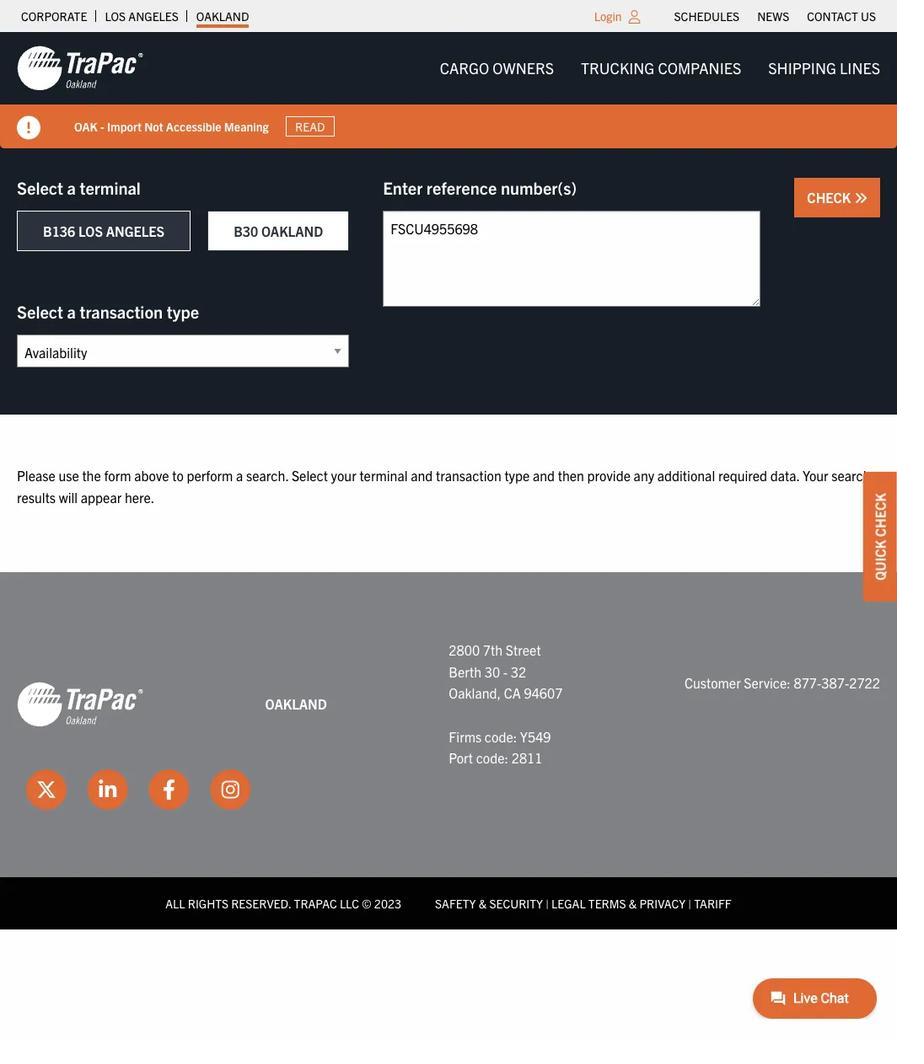 Task type: vqa. For each thing, say whether or not it's contained in the screenshot.
2nd 90
no



Task type: describe. For each thing, give the bounding box(es) containing it.
meaning
[[224, 119, 269, 134]]

reference
[[426, 177, 497, 198]]

a for terminal
[[67, 177, 76, 198]]

companies
[[658, 58, 741, 78]]

2800
[[449, 642, 480, 659]]

port
[[449, 750, 473, 767]]

then
[[558, 467, 584, 484]]

banner containing cargo owners
[[0, 32, 897, 148]]

search.
[[246, 467, 289, 484]]

2023
[[374, 896, 401, 911]]

2722
[[849, 674, 880, 691]]

check button
[[795, 178, 880, 218]]

0 vertical spatial los
[[105, 8, 126, 24]]

customer service: 877-387-2722
[[685, 674, 880, 691]]

trucking companies
[[581, 58, 741, 78]]

0 vertical spatial oakland
[[196, 8, 249, 24]]

corporate
[[21, 8, 87, 24]]

oakland,
[[449, 685, 501, 702]]

to
[[172, 467, 184, 484]]

security
[[489, 896, 543, 911]]

tariff
[[694, 896, 732, 911]]

news link
[[757, 4, 789, 28]]

login link
[[594, 8, 622, 24]]

select inside "please use the form above to perform a search. select your terminal and transaction type and then provide any additional required data. your search results will appear here. quick check"
[[292, 467, 328, 484]]

©
[[362, 896, 372, 911]]

0 vertical spatial terminal
[[80, 177, 141, 198]]

select a transaction type
[[17, 301, 199, 322]]

will
[[59, 489, 78, 506]]

read
[[295, 119, 325, 134]]

contact us link
[[807, 4, 876, 28]]

read link
[[285, 116, 335, 137]]

- inside 2800 7th street berth 30 - 32 oakland, ca 94607
[[503, 663, 508, 680]]

data.
[[770, 467, 800, 484]]

owners
[[493, 58, 554, 78]]

privacy
[[639, 896, 686, 911]]

select a terminal
[[17, 177, 141, 198]]

2811
[[512, 750, 543, 767]]

footer containing 2800 7th street
[[0, 573, 897, 930]]

Enter reference number(s) text field
[[383, 211, 761, 307]]

387-
[[821, 674, 849, 691]]

appear
[[81, 489, 122, 506]]

import
[[107, 119, 142, 134]]

accessible
[[166, 119, 221, 134]]

enter reference number(s)
[[383, 177, 577, 198]]

1 vertical spatial oakland
[[261, 223, 323, 239]]

llc
[[340, 896, 359, 911]]

cargo owners link
[[426, 51, 567, 85]]

additional
[[657, 467, 715, 484]]

menu bar containing schedules
[[665, 4, 885, 28]]

schedules
[[674, 8, 740, 24]]

1 vertical spatial angeles
[[106, 223, 165, 239]]

0 horizontal spatial solid image
[[17, 116, 40, 140]]

shipping lines
[[768, 58, 880, 78]]

safety & security link
[[435, 896, 543, 911]]

1 | from the left
[[546, 896, 549, 911]]

b30 oakland
[[234, 223, 323, 239]]

safety
[[435, 896, 476, 911]]

terms
[[588, 896, 626, 911]]

0 horizontal spatial transaction
[[80, 301, 163, 322]]

los angeles link
[[105, 4, 179, 28]]

94607
[[524, 685, 563, 702]]

legal terms & privacy link
[[551, 896, 686, 911]]

any
[[634, 467, 654, 484]]

tariff link
[[694, 896, 732, 911]]

2800 7th street berth 30 - 32 oakland, ca 94607
[[449, 642, 563, 702]]

trucking
[[581, 58, 655, 78]]

angeles inside los angeles link
[[128, 8, 179, 24]]

oak - import not accessible meaning
[[74, 119, 269, 134]]

2 oakland image from the top
[[17, 681, 143, 728]]

trapac
[[294, 896, 337, 911]]

check inside button
[[807, 189, 854, 206]]

b136
[[43, 223, 75, 239]]

cargo owners
[[440, 58, 554, 78]]

2 and from the left
[[533, 467, 555, 484]]

use
[[59, 467, 79, 484]]

a inside "please use the form above to perform a search. select your terminal and transaction type and then provide any additional required data. your search results will appear here. quick check"
[[236, 467, 243, 484]]

rights
[[188, 896, 229, 911]]

street
[[506, 642, 541, 659]]



Task type: locate. For each thing, give the bounding box(es) containing it.
1 vertical spatial transaction
[[436, 467, 501, 484]]

search
[[832, 467, 871, 484]]

corporate link
[[21, 4, 87, 28]]

above
[[134, 467, 169, 484]]

terminal up "b136 los angeles"
[[80, 177, 141, 198]]

1 horizontal spatial &
[[629, 896, 637, 911]]

light image
[[629, 10, 640, 24]]

0 horizontal spatial type
[[167, 301, 199, 322]]

b30
[[234, 223, 258, 239]]

type inside "please use the form above to perform a search. select your terminal and transaction type and then provide any additional required data. your search results will appear here. quick check"
[[505, 467, 530, 484]]

schedules link
[[674, 4, 740, 28]]

berth
[[449, 663, 481, 680]]

y549
[[520, 728, 551, 745]]

enter
[[383, 177, 423, 198]]

lines
[[840, 58, 880, 78]]

los right corporate link
[[105, 8, 126, 24]]

oakland image
[[17, 45, 143, 92], [17, 681, 143, 728]]

los
[[105, 8, 126, 24], [78, 223, 103, 239]]

code: up 2811 on the bottom of page
[[485, 728, 517, 745]]

| left legal
[[546, 896, 549, 911]]

oakland
[[196, 8, 249, 24], [261, 223, 323, 239], [265, 696, 327, 713]]

the
[[82, 467, 101, 484]]

0 vertical spatial angeles
[[128, 8, 179, 24]]

1 horizontal spatial |
[[688, 896, 691, 911]]

877-
[[794, 674, 822, 691]]

| left tariff
[[688, 896, 691, 911]]

1 horizontal spatial check
[[872, 493, 889, 537]]

1 vertical spatial type
[[505, 467, 530, 484]]

angeles left oakland link
[[128, 8, 179, 24]]

ca
[[504, 685, 521, 702]]

solid image inside check button
[[854, 191, 868, 205]]

- inside banner
[[100, 119, 104, 134]]

menu bar down light icon
[[426, 51, 894, 85]]

menu bar containing cargo owners
[[426, 51, 894, 85]]

your
[[803, 467, 828, 484]]

a left search.
[[236, 467, 243, 484]]

1 horizontal spatial los
[[105, 8, 126, 24]]

angeles down select a terminal
[[106, 223, 165, 239]]

& right safety
[[479, 896, 487, 911]]

quick
[[872, 540, 889, 580]]

1 and from the left
[[411, 467, 433, 484]]

firms code:  y549 port code:  2811
[[449, 728, 551, 767]]

terminal inside "please use the form above to perform a search. select your terminal and transaction type and then provide any additional required data. your search results will appear here. quick check"
[[359, 467, 408, 484]]

1 vertical spatial select
[[17, 301, 63, 322]]

here.
[[125, 489, 155, 506]]

menu bar up shipping
[[665, 4, 885, 28]]

shipping lines link
[[755, 51, 894, 85]]

type
[[167, 301, 199, 322], [505, 467, 530, 484]]

0 horizontal spatial los
[[78, 223, 103, 239]]

0 horizontal spatial -
[[100, 119, 104, 134]]

1 horizontal spatial and
[[533, 467, 555, 484]]

menu bar
[[665, 4, 885, 28], [426, 51, 894, 85]]

0 vertical spatial oakland image
[[17, 45, 143, 92]]

0 vertical spatial code:
[[485, 728, 517, 745]]

2 & from the left
[[629, 896, 637, 911]]

a
[[67, 177, 76, 198], [67, 301, 76, 322], [236, 467, 243, 484]]

contact us
[[807, 8, 876, 24]]

0 vertical spatial solid image
[[17, 116, 40, 140]]

a for transaction
[[67, 301, 76, 322]]

reserved.
[[231, 896, 291, 911]]

us
[[861, 8, 876, 24]]

and left then
[[533, 467, 555, 484]]

1 vertical spatial terminal
[[359, 467, 408, 484]]

transaction inside "please use the form above to perform a search. select your terminal and transaction type and then provide any additional required data. your search results will appear here. quick check"
[[436, 467, 501, 484]]

0 vertical spatial transaction
[[80, 301, 163, 322]]

0 vertical spatial select
[[17, 177, 63, 198]]

1 horizontal spatial terminal
[[359, 467, 408, 484]]

2 vertical spatial select
[[292, 467, 328, 484]]

0 horizontal spatial |
[[546, 896, 549, 911]]

required
[[718, 467, 767, 484]]

code: right port
[[476, 750, 508, 767]]

and
[[411, 467, 433, 484], [533, 467, 555, 484]]

0 horizontal spatial and
[[411, 467, 433, 484]]

b136 los angeles
[[43, 223, 165, 239]]

2 vertical spatial oakland
[[265, 696, 327, 713]]

contact
[[807, 8, 858, 24]]

a up b136
[[67, 177, 76, 198]]

oakland link
[[196, 4, 249, 28]]

0 vertical spatial type
[[167, 301, 199, 322]]

login
[[594, 8, 622, 24]]

1 horizontal spatial solid image
[[854, 191, 868, 205]]

select for select a transaction type
[[17, 301, 63, 322]]

customer
[[685, 674, 741, 691]]

0 vertical spatial -
[[100, 119, 104, 134]]

1 horizontal spatial -
[[503, 663, 508, 680]]

not
[[144, 119, 163, 134]]

quick check link
[[863, 472, 897, 601]]

- right oak
[[100, 119, 104, 134]]

oak
[[74, 119, 98, 134]]

0 vertical spatial a
[[67, 177, 76, 198]]

30
[[485, 663, 500, 680]]

1 vertical spatial -
[[503, 663, 508, 680]]

check inside "please use the form above to perform a search. select your terminal and transaction type and then provide any additional required data. your search results will appear here. quick check"
[[872, 493, 889, 537]]

2 vertical spatial a
[[236, 467, 243, 484]]

news
[[757, 8, 789, 24]]

provide
[[587, 467, 631, 484]]

number(s)
[[501, 177, 577, 198]]

0 vertical spatial menu bar
[[665, 4, 885, 28]]

0 horizontal spatial &
[[479, 896, 487, 911]]

1 horizontal spatial transaction
[[436, 467, 501, 484]]

form
[[104, 467, 131, 484]]

angeles
[[128, 8, 179, 24], [106, 223, 165, 239]]

terminal right 'your'
[[359, 467, 408, 484]]

select
[[17, 177, 63, 198], [17, 301, 63, 322], [292, 467, 328, 484]]

your
[[331, 467, 356, 484]]

1 vertical spatial los
[[78, 223, 103, 239]]

please
[[17, 467, 55, 484]]

banner
[[0, 32, 897, 148]]

all
[[166, 896, 185, 911]]

results
[[17, 489, 56, 506]]

select down b136
[[17, 301, 63, 322]]

safety & security | legal terms & privacy | tariff
[[435, 896, 732, 911]]

solid image
[[17, 116, 40, 140], [854, 191, 868, 205]]

select left 'your'
[[292, 467, 328, 484]]

all rights reserved. trapac llc © 2023
[[166, 896, 401, 911]]

32
[[511, 663, 526, 680]]

menu bar inside banner
[[426, 51, 894, 85]]

|
[[546, 896, 549, 911], [688, 896, 691, 911]]

1 horizontal spatial type
[[505, 467, 530, 484]]

and right 'your'
[[411, 467, 433, 484]]

2 | from the left
[[688, 896, 691, 911]]

0 horizontal spatial check
[[807, 189, 854, 206]]

a down b136
[[67, 301, 76, 322]]

select up b136
[[17, 177, 63, 198]]

please use the form above to perform a search. select your terminal and transaction type and then provide any additional required data. your search results will appear here. quick check
[[17, 467, 889, 580]]

0 vertical spatial check
[[807, 189, 854, 206]]

footer
[[0, 573, 897, 930]]

1 oakland image from the top
[[17, 45, 143, 92]]

select for select a terminal
[[17, 177, 63, 198]]

perform
[[187, 467, 233, 484]]

1 vertical spatial solid image
[[854, 191, 868, 205]]

firms
[[449, 728, 482, 745]]

legal
[[551, 896, 586, 911]]

- right 30
[[503, 663, 508, 680]]

cargo
[[440, 58, 489, 78]]

check
[[807, 189, 854, 206], [872, 493, 889, 537]]

code:
[[485, 728, 517, 745], [476, 750, 508, 767]]

service:
[[744, 674, 791, 691]]

1 vertical spatial oakland image
[[17, 681, 143, 728]]

terminal
[[80, 177, 141, 198], [359, 467, 408, 484]]

1 vertical spatial check
[[872, 493, 889, 537]]

los angeles
[[105, 8, 179, 24]]

7th
[[483, 642, 503, 659]]

1 vertical spatial menu bar
[[426, 51, 894, 85]]

& right terms
[[629, 896, 637, 911]]

1 vertical spatial a
[[67, 301, 76, 322]]

1 & from the left
[[479, 896, 487, 911]]

1 vertical spatial code:
[[476, 750, 508, 767]]

transaction
[[80, 301, 163, 322], [436, 467, 501, 484]]

&
[[479, 896, 487, 911], [629, 896, 637, 911]]

shipping
[[768, 58, 836, 78]]

0 horizontal spatial terminal
[[80, 177, 141, 198]]

los right b136
[[78, 223, 103, 239]]



